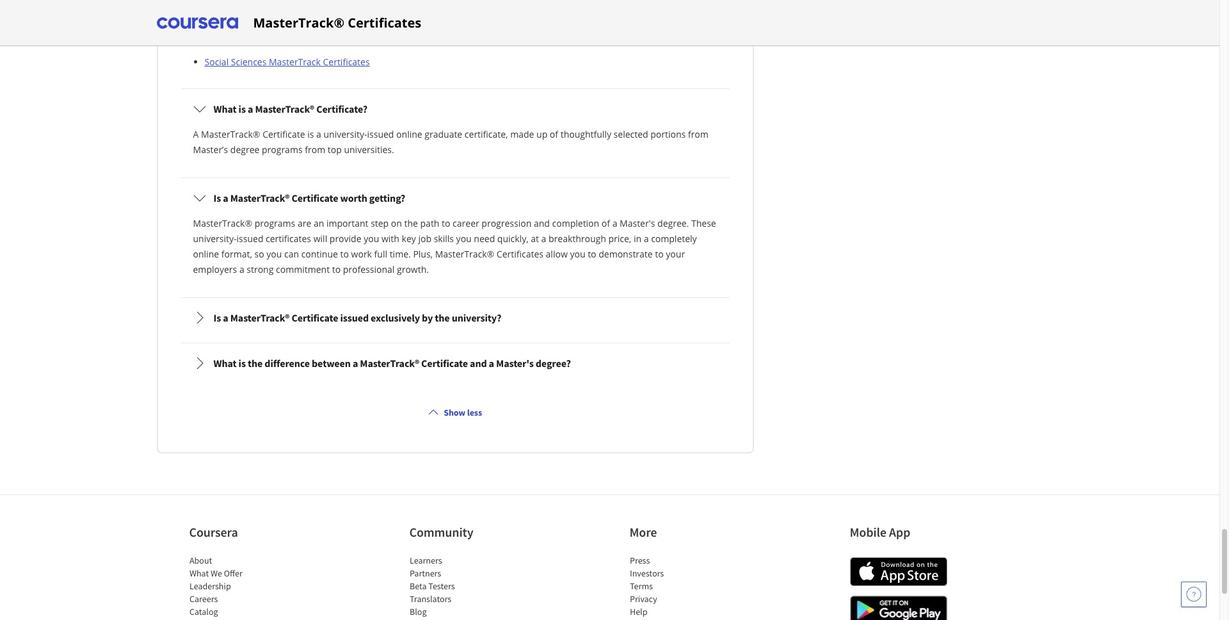 Task type: locate. For each thing, give the bounding box(es) containing it.
1 vertical spatial science
[[227, 28, 258, 40]]

science right data
[[227, 28, 258, 40]]

terms link
[[630, 580, 653, 592]]

mastertrack up the mastertrack® certificates
[[283, 0, 335, 12]]

certificate up an
[[292, 192, 338, 204]]

between
[[312, 357, 351, 370]]

breakthrough
[[549, 233, 607, 245]]

mastertrack® down 'need'
[[435, 248, 495, 260]]

coursera image
[[157, 12, 238, 33]]

0 vertical spatial of
[[550, 128, 559, 140]]

programs inside mastertrack® programs are an important step on the path to career progression and completion of a master's degree. these university-issued certificates will provide you with key job skills you need quickly, at a breakthrough price, in a completely online format, so you can continue to work full time. plus, mastertrack® certificates allow you to demonstrate to your employers a strong commitment to professional growth.
[[255, 217, 295, 229]]

0 vertical spatial issued
[[367, 128, 394, 140]]

list item down privacy
[[630, 618, 739, 620]]

issued
[[367, 128, 394, 140], [237, 233, 264, 245], [340, 311, 369, 324]]

and up at
[[534, 217, 550, 229]]

certificate inside a mastertrack® certificate is a university-issued online graduate certificate, made up of thoughtfully selected portions from master's degree programs from top universities.
[[263, 128, 305, 140]]

0 vertical spatial master's
[[620, 217, 656, 229]]

the for on
[[405, 217, 418, 229]]

a down 'certificate?'
[[316, 128, 321, 140]]

what for what is the difference between a mastertrack® certificate and a master's degree?
[[214, 357, 237, 370]]

university- up format,
[[193, 233, 237, 245]]

2 vertical spatial issued
[[340, 311, 369, 324]]

1 is from the top
[[214, 192, 221, 204]]

list
[[178, 0, 733, 386], [198, 0, 718, 69], [189, 554, 298, 620], [410, 554, 519, 620], [630, 554, 739, 620]]

0 vertical spatial is
[[214, 192, 221, 204]]

issued left the exclusively
[[340, 311, 369, 324]]

professional
[[343, 263, 395, 276]]

is a mastertrack® certificate issued exclusively by the university? button
[[183, 300, 728, 336]]

certificate,
[[465, 128, 508, 140]]

0 horizontal spatial of
[[550, 128, 559, 140]]

1 vertical spatial online
[[193, 248, 219, 260]]

3 list item from the left
[[630, 618, 739, 620]]

certificate?
[[317, 103, 368, 115]]

1 vertical spatial university-
[[193, 233, 237, 245]]

2 vertical spatial the
[[248, 357, 263, 370]]

is for mastertrack®
[[239, 103, 246, 115]]

from left the top
[[305, 144, 326, 156]]

mastertrack® inside dropdown button
[[360, 357, 420, 370]]

from
[[688, 128, 709, 140], [305, 144, 326, 156]]

1 vertical spatial is
[[214, 311, 221, 324]]

online up employers
[[193, 248, 219, 260]]

science
[[249, 0, 281, 12], [227, 28, 258, 40]]

a
[[248, 103, 253, 115], [316, 128, 321, 140], [223, 192, 228, 204], [613, 217, 618, 229], [542, 233, 547, 245], [644, 233, 649, 245], [240, 263, 244, 276], [223, 311, 228, 324], [353, 357, 358, 370], [489, 357, 494, 370]]

is down employers
[[214, 311, 221, 324]]

2 vertical spatial mastertrack
[[269, 56, 321, 68]]

online left graduate
[[397, 128, 423, 140]]

beta testers link
[[410, 580, 455, 592]]

mobile
[[850, 524, 887, 540]]

1 horizontal spatial master's
[[620, 217, 656, 229]]

is
[[239, 103, 246, 115], [308, 128, 314, 140], [239, 357, 246, 370]]

about what we offer leadership careers catalog
[[189, 555, 242, 618]]

data
[[205, 28, 224, 40]]

master's
[[620, 217, 656, 229], [496, 357, 534, 370]]

certificates
[[266, 233, 311, 245]]

university- up the top
[[324, 128, 367, 140]]

programs up certificates
[[255, 217, 295, 229]]

by
[[422, 311, 433, 324]]

is inside dropdown button
[[214, 192, 221, 204]]

science up the "data science mastertrack certificates" link
[[249, 0, 281, 12]]

commitment
[[276, 263, 330, 276]]

1 vertical spatial what
[[214, 357, 237, 370]]

learners partners beta testers translators blog
[[410, 555, 455, 618]]

computer science mastertrack certificates
[[205, 0, 384, 12]]

certificate down "what is a mastertrack® certificate?"
[[263, 128, 305, 140]]

a right the between
[[353, 357, 358, 370]]

1 horizontal spatial from
[[688, 128, 709, 140]]

0 horizontal spatial master's
[[496, 357, 534, 370]]

show less button
[[424, 401, 488, 424]]

list item down translators in the left bottom of the page
[[410, 618, 519, 620]]

of up price,
[[602, 217, 610, 229]]

0 vertical spatial university-
[[324, 128, 367, 140]]

mastertrack down data science mastertrack certificates
[[269, 56, 321, 68]]

1 vertical spatial is
[[308, 128, 314, 140]]

1 horizontal spatial list item
[[410, 618, 519, 620]]

mastertrack® inside "dropdown button"
[[230, 311, 290, 324]]

mastertrack® inside a mastertrack® certificate is a university-issued online graduate certificate, made up of thoughtfully selected portions from master's degree programs from top universities.
[[201, 128, 260, 140]]

step
[[371, 217, 389, 229]]

the inside is a mastertrack® certificate issued exclusively by the university? "dropdown button"
[[435, 311, 450, 324]]

master's inside mastertrack® programs are an important step on the path to career progression and completion of a master's degree. these university-issued certificates will provide you with key job skills you need quickly, at a breakthrough price, in a completely online format, so you can continue to work full time. plus, mastertrack® certificates allow you to demonstrate to your employers a strong commitment to professional growth.
[[620, 217, 656, 229]]

degree.
[[658, 217, 689, 229]]

master's left degree?
[[496, 357, 534, 370]]

app
[[890, 524, 911, 540]]

issued up universities.
[[367, 128, 394, 140]]

1 vertical spatial programs
[[255, 217, 295, 229]]

mastertrack® down the exclusively
[[360, 357, 420, 370]]

1 vertical spatial and
[[470, 357, 487, 370]]

the right by
[[435, 311, 450, 324]]

mastertrack®
[[253, 14, 345, 31], [255, 103, 315, 115], [201, 128, 260, 140], [230, 192, 290, 204], [193, 217, 252, 229], [435, 248, 495, 260], [230, 311, 290, 324], [360, 357, 420, 370]]

what for what is a mastertrack® certificate?
[[214, 103, 237, 115]]

1 vertical spatial issued
[[237, 233, 264, 245]]

list item for coursera
[[189, 618, 298, 620]]

master's inside dropdown button
[[496, 357, 534, 370]]

computer
[[205, 0, 247, 12]]

is inside a mastertrack® certificate is a university-issued online graduate certificate, made up of thoughtfully selected portions from master's degree programs from top universities.
[[308, 128, 314, 140]]

of right up
[[550, 128, 559, 140]]

2 vertical spatial is
[[239, 357, 246, 370]]

a mastertrack® certificate is a university-issued online graduate certificate, made up of thoughtfully selected portions from master's degree programs from top universities.
[[193, 128, 709, 156]]

1 list item from the left
[[189, 618, 298, 620]]

investors link
[[630, 568, 664, 579]]

1 horizontal spatial online
[[397, 128, 423, 140]]

certificate inside dropdown button
[[292, 192, 338, 204]]

on
[[391, 217, 402, 229]]

demonstrate
[[599, 248, 653, 260]]

is up degree
[[239, 103, 246, 115]]

help
[[630, 606, 648, 618]]

0 horizontal spatial university-
[[193, 233, 237, 245]]

certificates inside mastertrack® programs are an important step on the path to career progression and completion of a master's degree. these university-issued certificates will provide you with key job skills you need quickly, at a breakthrough price, in a completely online format, so you can continue to work full time. plus, mastertrack® certificates allow you to demonstrate to your employers a strong commitment to professional growth.
[[497, 248, 544, 260]]

the right on
[[405, 217, 418, 229]]

master's up in
[[620, 217, 656, 229]]

1 horizontal spatial the
[[405, 217, 418, 229]]

get it on google play image
[[850, 596, 948, 620]]

an
[[314, 217, 324, 229]]

provide
[[330, 233, 362, 245]]

1 vertical spatial from
[[305, 144, 326, 156]]

help center image
[[1187, 587, 1202, 602]]

and down university?
[[470, 357, 487, 370]]

1 vertical spatial master's
[[496, 357, 534, 370]]

the inside mastertrack® programs are an important step on the path to career progression and completion of a master's degree. these university-issued certificates will provide you with key job skills you need quickly, at a breakthrough price, in a completely online format, so you can continue to work full time. plus, mastertrack® certificates allow you to demonstrate to your employers a strong commitment to professional growth.
[[405, 217, 418, 229]]

2 list item from the left
[[410, 618, 519, 620]]

made
[[511, 128, 535, 140]]

to
[[442, 217, 451, 229], [340, 248, 349, 260], [588, 248, 597, 260], [655, 248, 664, 260], [332, 263, 341, 276]]

is inside "dropdown button"
[[214, 311, 221, 324]]

top
[[328, 144, 342, 156]]

partners link
[[410, 568, 441, 579]]

issued up so
[[237, 233, 264, 245]]

of
[[550, 128, 559, 140], [602, 217, 610, 229]]

1 vertical spatial the
[[435, 311, 450, 324]]

the left difference
[[248, 357, 263, 370]]

sciences
[[231, 56, 267, 68]]

is inside dropdown button
[[239, 357, 246, 370]]

0 vertical spatial the
[[405, 217, 418, 229]]

0 vertical spatial is
[[239, 103, 246, 115]]

1 vertical spatial of
[[602, 217, 610, 229]]

is down "what is a mastertrack® certificate?"
[[308, 128, 314, 140]]

0 horizontal spatial online
[[193, 248, 219, 260]]

is a mastertrack® certificate issued exclusively by the university?
[[214, 311, 502, 324]]

0 vertical spatial science
[[249, 0, 281, 12]]

1 horizontal spatial and
[[534, 217, 550, 229]]

1 horizontal spatial university-
[[324, 128, 367, 140]]

price,
[[609, 233, 632, 245]]

download on the app store image
[[850, 557, 948, 586]]

certificate down is a mastertrack® certificate issued exclusively by the university? "dropdown button"
[[422, 357, 468, 370]]

2 vertical spatial what
[[189, 568, 209, 579]]

up
[[537, 128, 548, 140]]

1 horizontal spatial of
[[602, 217, 610, 229]]

university- inside a mastertrack® certificate is a university-issued online graduate certificate, made up of thoughtfully selected portions from master's degree programs from top universities.
[[324, 128, 367, 140]]

offer
[[224, 568, 242, 579]]

certificates for data science mastertrack certificates
[[314, 28, 361, 40]]

progression
[[482, 217, 532, 229]]

university-
[[324, 128, 367, 140], [193, 233, 237, 245]]

mastertrack for social
[[269, 56, 321, 68]]

mastertrack® up degree
[[201, 128, 260, 140]]

what
[[214, 103, 237, 115], [214, 357, 237, 370], [189, 568, 209, 579]]

what left difference
[[214, 357, 237, 370]]

press link
[[630, 555, 650, 566]]

social
[[205, 56, 229, 68]]

certificate inside dropdown button
[[422, 357, 468, 370]]

data science mastertrack certificates
[[205, 28, 361, 40]]

list item
[[189, 618, 298, 620], [410, 618, 519, 620], [630, 618, 739, 620]]

what down about
[[189, 568, 209, 579]]

what inside dropdown button
[[214, 103, 237, 115]]

online inside a mastertrack® certificate is a university-issued online graduate certificate, made up of thoughtfully selected portions from master's degree programs from top universities.
[[397, 128, 423, 140]]

you down breakthrough
[[570, 248, 586, 260]]

from right portions
[[688, 128, 709, 140]]

of inside a mastertrack® certificate is a university-issued online graduate certificate, made up of thoughtfully selected portions from master's degree programs from top universities.
[[550, 128, 559, 140]]

2 is from the top
[[214, 311, 221, 324]]

0 vertical spatial mastertrack
[[283, 0, 335, 12]]

you down career
[[456, 233, 472, 245]]

2 horizontal spatial the
[[435, 311, 450, 324]]

0 vertical spatial and
[[534, 217, 550, 229]]

list containing about
[[189, 554, 298, 620]]

0 vertical spatial what
[[214, 103, 237, 115]]

mastertrack up social sciences mastertrack certificates
[[260, 28, 312, 40]]

mastertrack® up certificates
[[230, 192, 290, 204]]

is down master's
[[214, 192, 221, 204]]

is left difference
[[239, 357, 246, 370]]

0 vertical spatial online
[[397, 128, 423, 140]]

data science mastertrack certificates link
[[205, 28, 361, 40]]

list containing what is a mastertrack® certificate?
[[178, 0, 733, 386]]

list for community
[[410, 554, 519, 620]]

the
[[405, 217, 418, 229], [435, 311, 450, 324], [248, 357, 263, 370]]

programs right degree
[[262, 144, 303, 156]]

mastertrack® down strong
[[230, 311, 290, 324]]

more
[[630, 524, 657, 540]]

at
[[531, 233, 539, 245]]

0 horizontal spatial the
[[248, 357, 263, 370]]

certificate up the between
[[292, 311, 338, 324]]

0 horizontal spatial and
[[470, 357, 487, 370]]

format,
[[221, 248, 252, 260]]

careers
[[189, 593, 218, 605]]

to up the skills
[[442, 217, 451, 229]]

is inside dropdown button
[[239, 103, 246, 115]]

important
[[327, 217, 369, 229]]

need
[[474, 233, 495, 245]]

these
[[692, 217, 717, 229]]

1 vertical spatial mastertrack
[[260, 28, 312, 40]]

selected
[[614, 128, 649, 140]]

what up master's
[[214, 103, 237, 115]]

0 horizontal spatial list item
[[189, 618, 298, 620]]

in
[[634, 233, 642, 245]]

show less
[[444, 407, 482, 418]]

list containing learners
[[410, 554, 519, 620]]

completely
[[652, 233, 697, 245]]

mastertrack
[[283, 0, 335, 12], [260, 28, 312, 40], [269, 56, 321, 68]]

your
[[666, 248, 685, 260]]

time.
[[390, 248, 411, 260]]

list item down catalog
[[189, 618, 298, 620]]

a down employers
[[223, 311, 228, 324]]

what inside dropdown button
[[214, 357, 237, 370]]

list containing press
[[630, 554, 739, 620]]

2 horizontal spatial list item
[[630, 618, 739, 620]]

beta
[[410, 580, 427, 592]]

what is a mastertrack® certificate? button
[[183, 91, 728, 127]]

a up price,
[[613, 217, 618, 229]]

0 vertical spatial programs
[[262, 144, 303, 156]]



Task type: vqa. For each thing, say whether or not it's contained in the screenshot.


Task type: describe. For each thing, give the bounding box(es) containing it.
mastertrack® programs are an important step on the path to career progression and completion of a master's degree. these university-issued certificates will provide you with key job skills you need quickly, at a breakthrough price, in a completely online format, so you can continue to work full time. plus, mastertrack® certificates allow you to demonstrate to your employers a strong commitment to professional growth.
[[193, 217, 717, 276]]

mastertrack® up format,
[[193, 217, 252, 229]]

list containing computer science mastertrack certificates
[[198, 0, 718, 69]]

show
[[444, 407, 466, 418]]

mastertrack® certificates
[[253, 14, 422, 31]]

a right in
[[644, 233, 649, 245]]

growth.
[[397, 263, 429, 276]]

programs inside a mastertrack® certificate is a university-issued online graduate certificate, made up of thoughtfully selected portions from master's degree programs from top universities.
[[262, 144, 303, 156]]

master's
[[193, 144, 228, 156]]

what we offer link
[[189, 568, 242, 579]]

mastertrack® down computer science mastertrack certificates link
[[253, 14, 345, 31]]

social sciences mastertrack certificates
[[205, 56, 370, 68]]

the for by
[[435, 311, 450, 324]]

portions
[[651, 128, 686, 140]]

issued inside a mastertrack® certificate is a university-issued online graduate certificate, made up of thoughtfully selected portions from master's degree programs from top universities.
[[367, 128, 394, 140]]

thoughtfully
[[561, 128, 612, 140]]

is a mastertrack® certificate worth getting?
[[214, 192, 406, 204]]

worth
[[340, 192, 368, 204]]

list for more
[[630, 554, 739, 620]]

getting?
[[370, 192, 406, 204]]

can
[[284, 248, 299, 260]]

a down master's
[[223, 192, 228, 204]]

press investors terms privacy help
[[630, 555, 664, 618]]

issued inside mastertrack® programs are an important step on the path to career progression and completion of a master's degree. these university-issued certificates will provide you with key job skills you need quickly, at a breakthrough price, in a completely online format, so you can continue to work full time. plus, mastertrack® certificates allow you to demonstrate to your employers a strong commitment to professional growth.
[[237, 233, 264, 245]]

of inside mastertrack® programs are an important step on the path to career progression and completion of a master's degree. these university-issued certificates will provide you with key job skills you need quickly, at a breakthrough price, in a completely online format, so you can continue to work full time. plus, mastertrack® certificates allow you to demonstrate to your employers a strong commitment to professional growth.
[[602, 217, 610, 229]]

a inside "dropdown button"
[[223, 311, 228, 324]]

certificates for social sciences mastertrack certificates
[[323, 56, 370, 68]]

leadership link
[[189, 580, 231, 592]]

careers link
[[189, 593, 218, 605]]

online inside mastertrack® programs are an important step on the path to career progression and completion of a master's degree. these university-issued certificates will provide you with key job skills you need quickly, at a breakthrough price, in a completely online format, so you can continue to work full time. plus, mastertrack® certificates allow you to demonstrate to your employers a strong commitment to professional growth.
[[193, 248, 219, 260]]

science for computer
[[249, 0, 281, 12]]

with
[[382, 233, 400, 245]]

terms
[[630, 580, 653, 592]]

less
[[467, 407, 482, 418]]

mastertrack® down social sciences mastertrack certificates 'link' on the left of the page
[[255, 103, 315, 115]]

list item for more
[[630, 618, 739, 620]]

exclusively
[[371, 311, 420, 324]]

partners
[[410, 568, 441, 579]]

social sciences mastertrack certificates link
[[205, 56, 370, 68]]

degree
[[230, 144, 260, 156]]

continue
[[301, 248, 338, 260]]

mastertrack for data
[[260, 28, 312, 40]]

press
[[630, 555, 650, 566]]

about
[[189, 555, 212, 566]]

to down continue
[[332, 263, 341, 276]]

community
[[410, 524, 474, 540]]

strong
[[247, 263, 274, 276]]

plus,
[[413, 248, 433, 260]]

work
[[351, 248, 372, 260]]

blog
[[410, 606, 427, 618]]

list item for community
[[410, 618, 519, 620]]

about link
[[189, 555, 212, 566]]

to left your
[[655, 248, 664, 260]]

are
[[298, 217, 311, 229]]

and inside mastertrack® programs are an important step on the path to career progression and completion of a master's degree. these university-issued certificates will provide you with key job skills you need quickly, at a breakthrough price, in a completely online format, so you can continue to work full time. plus, mastertrack® certificates allow you to demonstrate to your employers a strong commitment to professional growth.
[[534, 217, 550, 229]]

what is the difference between a mastertrack® certificate and a master's degree?
[[214, 357, 571, 370]]

we
[[210, 568, 222, 579]]

privacy
[[630, 593, 657, 605]]

what is the difference between a mastertrack® certificate and a master's degree? button
[[183, 345, 728, 381]]

university?
[[452, 311, 502, 324]]

the inside what is the difference between a mastertrack® certificate and a master's degree? dropdown button
[[248, 357, 263, 370]]

a inside a mastertrack® certificate is a university-issued online graduate certificate, made up of thoughtfully selected portions from master's degree programs from top universities.
[[316, 128, 321, 140]]

certificates for computer science mastertrack certificates
[[337, 0, 384, 12]]

issued inside "dropdown button"
[[340, 311, 369, 324]]

skills
[[434, 233, 454, 245]]

quickly,
[[498, 233, 529, 245]]

difference
[[265, 357, 310, 370]]

completion
[[552, 217, 600, 229]]

what inside about what we offer leadership careers catalog
[[189, 568, 209, 579]]

to down breakthrough
[[588, 248, 597, 260]]

0 vertical spatial from
[[688, 128, 709, 140]]

job
[[419, 233, 432, 245]]

investors
[[630, 568, 664, 579]]

catalog link
[[189, 606, 218, 618]]

graduate
[[425, 128, 463, 140]]

so
[[255, 248, 264, 260]]

a up degree
[[248, 103, 253, 115]]

allow
[[546, 248, 568, 260]]

mastertrack for computer
[[283, 0, 335, 12]]

path
[[421, 217, 440, 229]]

catalog
[[189, 606, 218, 618]]

is for difference
[[239, 357, 246, 370]]

coursera
[[189, 524, 238, 540]]

is for is a mastertrack® certificate issued exclusively by the university?
[[214, 311, 221, 324]]

science for data
[[227, 28, 258, 40]]

university- inside mastertrack® programs are an important step on the path to career progression and completion of a master's degree. these university-issued certificates will provide you with key job skills you need quickly, at a breakthrough price, in a completely online format, so you can continue to work full time. plus, mastertrack® certificates allow you to demonstrate to your employers a strong commitment to professional growth.
[[193, 233, 237, 245]]

a down format,
[[240, 263, 244, 276]]

employers
[[193, 263, 237, 276]]

translators
[[410, 593, 451, 605]]

and inside dropdown button
[[470, 357, 487, 370]]

career
[[453, 217, 480, 229]]

learners link
[[410, 555, 442, 566]]

will
[[314, 233, 327, 245]]

privacy link
[[630, 593, 657, 605]]

testers
[[428, 580, 455, 592]]

is for is a mastertrack® certificate worth getting?
[[214, 192, 221, 204]]

leadership
[[189, 580, 231, 592]]

to down provide
[[340, 248, 349, 260]]

a right at
[[542, 233, 547, 245]]

you right so
[[267, 248, 282, 260]]

learners
[[410, 555, 442, 566]]

degree?
[[536, 357, 571, 370]]

computer science mastertrack certificates link
[[205, 0, 384, 12]]

0 horizontal spatial from
[[305, 144, 326, 156]]

list for coursera
[[189, 554, 298, 620]]

a
[[193, 128, 199, 140]]

what is a mastertrack® certificate?
[[214, 103, 368, 115]]

you down step
[[364, 233, 379, 245]]

blog link
[[410, 606, 427, 618]]

certificate inside "dropdown button"
[[292, 311, 338, 324]]

a down university?
[[489, 357, 494, 370]]

mobile app
[[850, 524, 911, 540]]

universities.
[[344, 144, 394, 156]]



